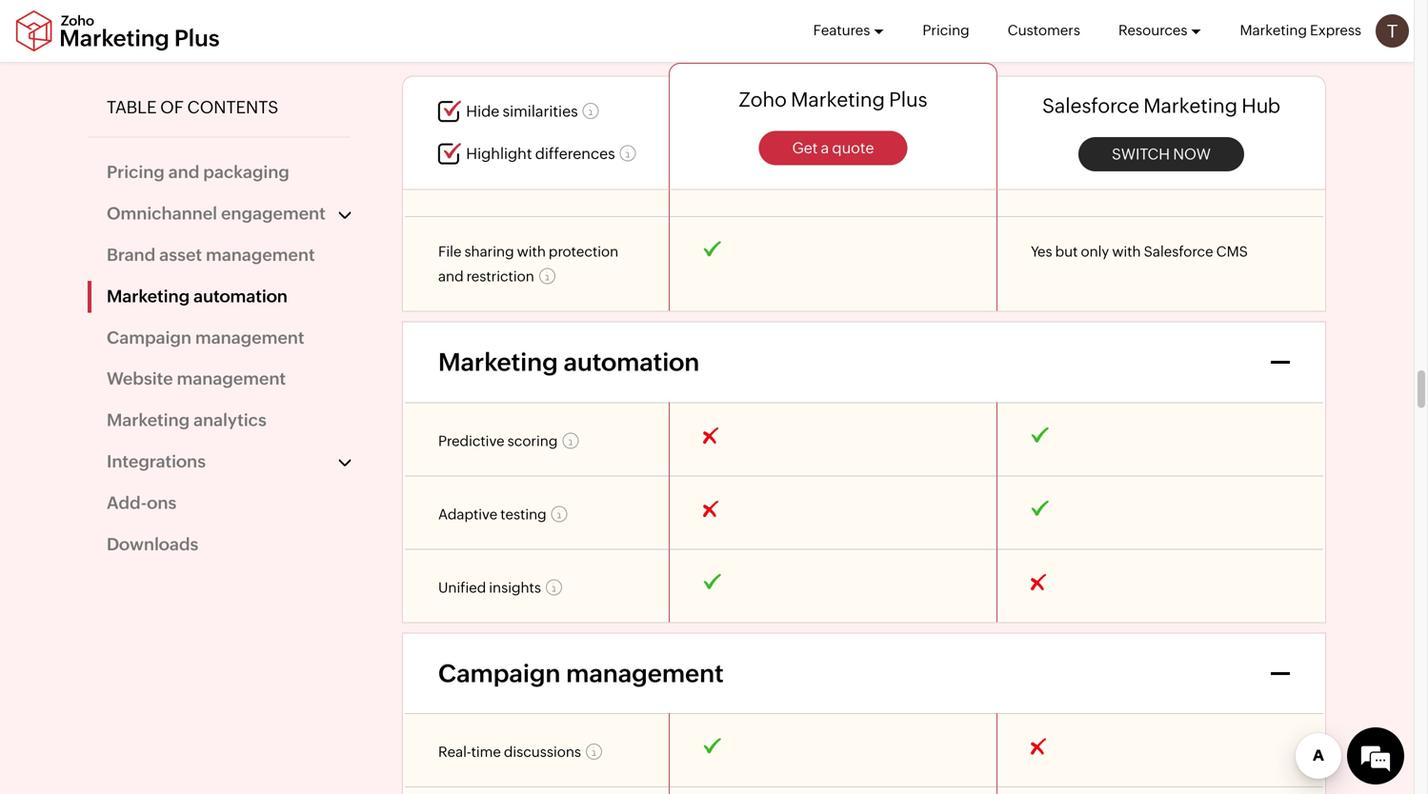 Task type: describe. For each thing, give the bounding box(es) containing it.
get
[[792, 139, 818, 156]]

1 only from the top
[[1081, 23, 1110, 40]]

pricing and packaging
[[107, 163, 289, 182]]

engagement
[[221, 204, 326, 223]]

2 yes from the top
[[1031, 97, 1053, 114]]

4 cms from the top
[[1217, 244, 1248, 260]]

4 only from the top
[[1081, 244, 1110, 260]]

salesforce marketing hub
[[1043, 94, 1281, 117]]

3 yes from the top
[[1031, 170, 1053, 187]]

2 only from the top
[[1081, 97, 1110, 114]]

1 cms from the top
[[1217, 23, 1248, 40]]

pricing link
[[923, 0, 970, 61]]

now
[[1173, 145, 1211, 163]]

hide
[[466, 103, 500, 120]]

hub
[[1242, 94, 1281, 117]]

website management
[[107, 369, 286, 389]]

0 vertical spatial campaign
[[107, 328, 191, 348]]

1 horizontal spatial automation
[[564, 348, 700, 377]]

1 with from the top
[[1112, 23, 1141, 40]]

1 vertical spatial marketing automation
[[438, 348, 700, 377]]

omnichannel engagement
[[107, 204, 326, 223]]

get a quote
[[792, 139, 874, 156]]

pricing for pricing and packaging
[[107, 163, 165, 182]]

marketing analytics
[[107, 411, 267, 430]]

and
[[168, 163, 199, 182]]

customers
[[1008, 22, 1081, 39]]

4 yes but only with salesforce cms from the top
[[1031, 244, 1248, 260]]

add-ons
[[107, 493, 177, 513]]

resources link
[[1119, 0, 1202, 61]]

table of contents
[[107, 98, 279, 117]]

2 with from the top
[[1112, 97, 1141, 114]]

0 vertical spatial automation
[[193, 287, 288, 306]]

2 but from the top
[[1056, 97, 1078, 114]]

of
[[160, 98, 184, 117]]

brand asset management
[[107, 245, 315, 265]]

table
[[107, 98, 157, 117]]

2 cms from the top
[[1217, 97, 1248, 114]]

ons
[[147, 493, 177, 513]]

analytics
[[193, 411, 267, 430]]

3 with from the top
[[1112, 170, 1141, 187]]

brand
[[107, 245, 156, 265]]

4 with from the top
[[1112, 244, 1141, 260]]

3 only from the top
[[1081, 170, 1110, 187]]

switch
[[1112, 145, 1170, 163]]

marketing express link
[[1240, 0, 1362, 61]]

1 horizontal spatial campaign
[[438, 660, 561, 688]]



Task type: locate. For each thing, give the bounding box(es) containing it.
0 horizontal spatial pricing
[[107, 163, 165, 182]]

0 vertical spatial marketing automation
[[107, 287, 288, 306]]

salesforce
[[1144, 23, 1214, 40], [1043, 94, 1140, 117], [1144, 97, 1214, 114], [1144, 170, 1214, 187], [1144, 244, 1214, 260]]

management
[[206, 245, 315, 265], [195, 328, 304, 348], [177, 369, 286, 389], [566, 660, 724, 688]]

3 but from the top
[[1056, 170, 1078, 187]]

integrations
[[107, 452, 206, 472]]

1 vertical spatial automation
[[564, 348, 700, 377]]

terry turtle image
[[1376, 14, 1409, 48]]

0 horizontal spatial automation
[[193, 287, 288, 306]]

yes but only with salesforce cms
[[1031, 23, 1248, 40], [1031, 97, 1248, 114], [1031, 170, 1248, 187], [1031, 244, 1248, 260]]

zoho marketingplus logo image
[[14, 10, 221, 52]]

pricing up plus at right
[[923, 22, 970, 39]]

4 but from the top
[[1056, 244, 1078, 260]]

cms
[[1217, 23, 1248, 40], [1217, 97, 1248, 114], [1217, 170, 1248, 187], [1217, 244, 1248, 260]]

pricing left and
[[107, 163, 165, 182]]

plus
[[889, 88, 928, 111]]

add-
[[107, 493, 147, 513]]

0 horizontal spatial marketing automation
[[107, 287, 288, 306]]

1 yes but only with salesforce cms from the top
[[1031, 23, 1248, 40]]

zoho marketing plus
[[739, 88, 928, 111]]

4 yes from the top
[[1031, 244, 1053, 260]]

1 vertical spatial pricing
[[107, 163, 165, 182]]

1 horizontal spatial campaign management
[[438, 660, 724, 688]]

get a quote link
[[759, 131, 908, 165]]

features link
[[813, 0, 885, 61]]

1 vertical spatial campaign management
[[438, 660, 724, 688]]

1 vertical spatial campaign
[[438, 660, 561, 688]]

with
[[1112, 23, 1141, 40], [1112, 97, 1141, 114], [1112, 170, 1141, 187], [1112, 244, 1141, 260]]

highlight
[[466, 145, 532, 162]]

similarities
[[503, 103, 578, 120]]

differences
[[535, 145, 615, 162]]

campaign management
[[107, 328, 304, 348], [438, 660, 724, 688]]

resources
[[1119, 22, 1188, 39]]

but
[[1056, 23, 1078, 40], [1056, 97, 1078, 114], [1056, 170, 1078, 187], [1056, 244, 1078, 260]]

omnichannel
[[107, 204, 217, 223]]

marketing express
[[1240, 22, 1362, 39]]

a
[[821, 139, 829, 156]]

2 yes but only with salesforce cms from the top
[[1031, 97, 1248, 114]]

express
[[1310, 22, 1362, 39]]

zoho
[[739, 88, 787, 111]]

features
[[813, 22, 870, 39]]

campaign
[[107, 328, 191, 348], [438, 660, 561, 688]]

packaging
[[203, 163, 289, 182]]

yes
[[1031, 23, 1053, 40], [1031, 97, 1053, 114], [1031, 170, 1053, 187], [1031, 244, 1053, 260]]

0 vertical spatial campaign management
[[107, 328, 304, 348]]

1 but from the top
[[1056, 23, 1078, 40]]

1 yes from the top
[[1031, 23, 1053, 40]]

marketing automation
[[107, 287, 288, 306], [438, 348, 700, 377]]

0 horizontal spatial campaign
[[107, 328, 191, 348]]

only
[[1081, 23, 1110, 40], [1081, 97, 1110, 114], [1081, 170, 1110, 187], [1081, 244, 1110, 260]]

switch now link
[[1079, 137, 1245, 171]]

switch now
[[1112, 145, 1211, 163]]

1 horizontal spatial marketing automation
[[438, 348, 700, 377]]

3 yes but only with salesforce cms from the top
[[1031, 170, 1248, 187]]

automation
[[193, 287, 288, 306], [564, 348, 700, 377]]

3 cms from the top
[[1217, 170, 1248, 187]]

hide similarities
[[466, 103, 578, 120]]

1 horizontal spatial pricing
[[923, 22, 970, 39]]

marketing
[[1240, 22, 1308, 39], [791, 88, 885, 111], [1144, 94, 1238, 117], [107, 287, 190, 306], [438, 348, 558, 377], [107, 411, 190, 430]]

0 horizontal spatial campaign management
[[107, 328, 304, 348]]

website
[[107, 369, 173, 389]]

0 vertical spatial pricing
[[923, 22, 970, 39]]

highlight differences
[[466, 145, 615, 162]]

contents
[[187, 98, 279, 117]]

downloads
[[107, 535, 199, 554]]

pricing for pricing
[[923, 22, 970, 39]]

customers link
[[1008, 0, 1081, 61]]

pricing
[[923, 22, 970, 39], [107, 163, 165, 182]]

asset
[[159, 245, 202, 265]]

quote
[[832, 139, 874, 156]]



Task type: vqa. For each thing, say whether or not it's contained in the screenshot.
yes but only with salesforce cms
yes



